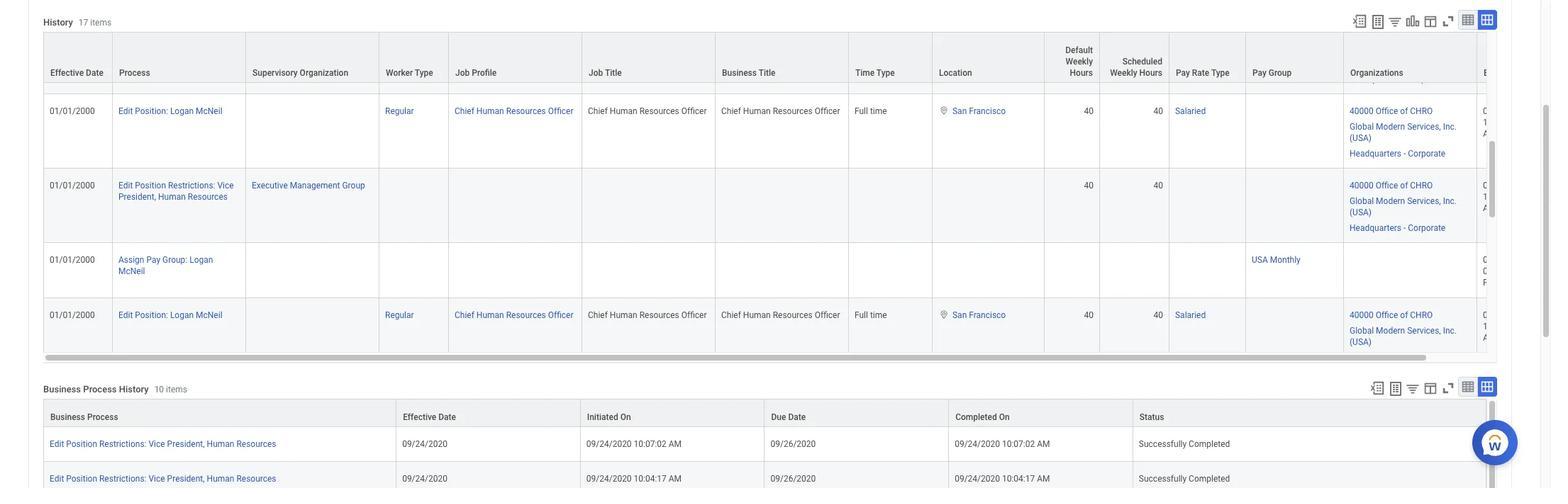 Task type: vqa. For each thing, say whether or not it's contained in the screenshot.
Position: corresponding to 04/03/2008 11:43:55.373 AM
yes



Task type: describe. For each thing, give the bounding box(es) containing it.
modern for second 40000 office of chro link from the top of the page
[[1376, 122, 1405, 132]]

chief human resources officer link for 05/16/2008
[[455, 103, 574, 116]]

logan inside assign pay group: logan mcneil
[[190, 256, 213, 266]]

0 vertical spatial history
[[43, 17, 73, 28]]

president, for 09/24/2020 10:07:02 am
[[167, 440, 205, 450]]

headquarters for second 40000 office of chro link from the top of the page
[[1350, 149, 1402, 159]]

1 horizontal spatial effective
[[403, 413, 436, 423]]

items selected list for the regular link associated with 10/17/2011 11:40:35.591 am
[[1350, 29, 1471, 85]]

worker
[[386, 68, 413, 78]]

3 type from the left
[[1212, 68, 1230, 78]]

completed inside the completed on popup button
[[956, 413, 997, 423]]

time type column header
[[849, 32, 933, 84]]

worker type column header
[[380, 32, 449, 84]]

default weekly hours button
[[1045, 32, 1100, 82]]

(usa) for the items selected list associated with the regular link related to 04/03/2008 11:43:55.373 am's headquarters - corporate 'link'
[[1350, 337, 1372, 347]]

edit for 3rd edit position: logan mcneil link from the bottom
[[118, 31, 133, 41]]

17
[[79, 18, 88, 28]]

1 table image from the top
[[1461, 13, 1476, 27]]

9 row from the top
[[43, 462, 1487, 489]]

business title column header
[[716, 32, 849, 84]]

2 10:07:02 from the left
[[1002, 440, 1035, 450]]

10
[[154, 385, 164, 395]]

type for worker type
[[415, 68, 433, 78]]

job title
[[589, 68, 622, 78]]

assign pay group: logan mcneil link
[[118, 253, 213, 277]]

select to filter grid data image
[[1405, 382, 1421, 396]]

location column header
[[933, 32, 1045, 84]]

pay inside assign pay group: logan mcneil
[[146, 256, 160, 266]]

on for completed on
[[999, 413, 1010, 423]]

process for business process history 10 items
[[83, 385, 117, 395]]

am inside 10/17/2011 11:40:35.591 am
[[1483, 54, 1496, 64]]

3 row from the top
[[43, 94, 1547, 169]]

business process history 10 items
[[43, 385, 187, 395]]

full for 10/17/2011
[[855, 31, 868, 41]]

job title column header
[[582, 32, 716, 84]]

40000 for fourth 40000 office of chro link from the bottom of the page
[[1350, 31, 1374, 41]]

office for 4th 40000 office of chro link from the top
[[1376, 310, 1398, 320]]

completed on
[[956, 413, 1010, 423]]

pm
[[1483, 278, 1496, 288]]

3 40000 office of chro link from the top
[[1350, 178, 1433, 191]]

expand/collapse chart image
[[1405, 13, 1421, 29]]

salaried for 05/16/2008
[[1175, 106, 1206, 116]]

salaried for 10/17/2011
[[1175, 31, 1206, 41]]

headquarters - corporate for the items selected list for the regular link associated with 05/16/2008 10:12:57.586 am
[[1350, 149, 1446, 159]]

1 horizontal spatial effective date button
[[397, 400, 580, 427]]

office for fourth 40000 office of chro link from the bottom of the page
[[1376, 31, 1398, 41]]

global modern services, inc. (usa) for fourth 40000 office of chro link from the bottom of the page
[[1350, 47, 1457, 68]]

10/17/2011
[[1483, 31, 1529, 41]]

01/01/2000 for the regular link related to 04/03/2008 11:43:55.373 am
[[50, 310, 95, 320]]

1 fullscreen image from the top
[[1441, 13, 1456, 29]]

mcneil for 04/03/2008 11:43:55.373 am edit position: logan mcneil link
[[196, 310, 222, 320]]

entry
[[1484, 68, 1504, 78]]

successfully completed for 09/24/2020 10:04:17 am
[[1139, 474, 1230, 484]]

scheduled
[[1123, 57, 1163, 67]]

global modern services, inc. (usa) link for 2nd 40000 office of chro link from the bottom of the page
[[1350, 194, 1457, 218]]

organizations
[[1351, 68, 1404, 78]]

04/03/2008 11:43:55.373 am
[[1483, 310, 1535, 343]]

location image for 04/03/2008 11:43:55.373 am
[[939, 310, 950, 320]]

4 row from the top
[[43, 169, 1547, 244]]

1 40000 office of chro link from the top
[[1350, 29, 1433, 41]]

supervisory
[[253, 68, 298, 78]]

edit position: logan mcneil link for 04/03/2008 11:43:55.373 am
[[118, 308, 222, 320]]

- for 4th 40000 office of chro link from the top
[[1404, 353, 1406, 363]]

2 table image from the top
[[1461, 380, 1476, 394]]

global for fourth 40000 office of chro link from the bottom of the page
[[1350, 47, 1374, 57]]

row containing default weekly hours
[[43, 32, 1547, 84]]

04/10/2008 06:25:24.530 pm
[[1483, 256, 1535, 288]]

1 09/24/2020 10:04:17 am from the left
[[587, 474, 682, 484]]

2 click to view/edit grid preferences image from the top
[[1423, 381, 1439, 396]]

1 09/24/2020 10:07:02 am from the left
[[587, 440, 682, 450]]

successfully for 09/24/2020 10:04:17 am
[[1139, 474, 1187, 484]]

full time for 05/16/2008 10:12:57.586 am
[[855, 106, 887, 116]]

hours for scheduled weekly hours
[[1140, 68, 1163, 78]]

1 click to view/edit grid preferences image from the top
[[1423, 13, 1439, 29]]

due
[[771, 413, 786, 423]]

time for 10/17/2011 11:40:35.591 am
[[870, 31, 887, 41]]

1 10:07:02 from the left
[[634, 440, 667, 450]]

president, for 09/24/2020 10:04:17 am
[[167, 474, 205, 484]]

vice for 09/24/2020 10:07:02 am
[[149, 440, 165, 450]]

11:40:35.591
[[1483, 43, 1533, 53]]

effective inside column header
[[50, 68, 84, 78]]

job for job title
[[589, 68, 603, 78]]

global for 4th 40000 office of chro link from the top
[[1350, 326, 1374, 336]]

regular link for 04/03/2008 11:43:55.373 am
[[385, 308, 414, 320]]

(usa) for headquarters - corporate 'link' for 3rd the items selected list
[[1350, 208, 1372, 218]]

executive for second executive management group link from the top of the page
[[252, 181, 288, 191]]

1 horizontal spatial history
[[119, 385, 149, 395]]

business process button
[[44, 400, 396, 427]]

40000 for 2nd 40000 office of chro link from the bottom of the page
[[1350, 181, 1374, 191]]

history 17 items
[[43, 17, 111, 28]]

title for job title
[[605, 68, 622, 78]]

06:25:24.530
[[1483, 267, 1533, 277]]

1 chief human resources officer link from the top
[[455, 29, 574, 41]]

position: for 04/03/2008 11:43:55.373 am
[[135, 310, 168, 320]]

title for business title
[[759, 68, 776, 78]]

09/26/2020 for 09/24/2020 10:04:17 am
[[771, 474, 816, 484]]

1 10:04:17 from the left
[[634, 474, 667, 484]]

vice for 09/24/2020 10:04:17 am
[[149, 474, 165, 484]]

headquarters - corporate for the items selected list associated with the regular link related to 04/03/2008 11:43:55.373 am
[[1350, 353, 1446, 363]]

time
[[856, 68, 875, 78]]

services, for fourth 40000 office of chro link from the bottom of the page
[[1408, 47, 1441, 57]]

organizations button
[[1344, 32, 1477, 82]]

10/17/2011 11:40:35.591 am
[[1483, 31, 1535, 64]]

scheduled weekly hours column header
[[1100, 32, 1170, 84]]

pay group column header
[[1246, 32, 1344, 84]]

4 01/01/2000 from the top
[[50, 256, 95, 266]]

job profile
[[455, 68, 497, 78]]

edit position restrictions: vice president, human resources link for 09/24/2020 10:07:02 am
[[50, 437, 276, 450]]

status
[[1140, 413, 1164, 423]]

default weekly hours
[[1066, 45, 1093, 78]]

2 40000 office of chro link from the top
[[1350, 103, 1433, 116]]

pay group button
[[1246, 32, 1344, 82]]

completed on button
[[949, 400, 1133, 427]]

weekly for scheduled
[[1110, 68, 1138, 78]]

office for 2nd 40000 office of chro link from the bottom of the page
[[1376, 181, 1398, 191]]

assign
[[118, 256, 144, 266]]

default weekly hours column header
[[1045, 32, 1100, 84]]

edit position restrictions: vice president, human resources for 09/24/2020 10:04:17 am
[[50, 474, 276, 484]]

process for business process
[[87, 413, 118, 423]]

regular link for 10/17/2011 11:40:35.591 am
[[385, 29, 414, 41]]

salaried link for 04/03/2008 11:43:55.373 am
[[1175, 308, 1206, 320]]

global modern services, inc. (usa) for second 40000 office of chro link from the top of the page
[[1350, 122, 1457, 143]]

4 40000 office of chro link from the top
[[1350, 308, 1433, 320]]

job title button
[[582, 32, 715, 82]]

chro for 2nd 40000 office of chro link from the bottom of the page
[[1410, 181, 1433, 191]]

toolbar for history
[[1363, 377, 1498, 399]]

2 executive management group from the top
[[252, 181, 365, 191]]

job profile column header
[[449, 32, 582, 84]]

global modern services, inc. (usa) link for second 40000 office of chro link from the top of the page
[[1350, 119, 1457, 143]]

05/16/2008 10:12:57.586 am for edit position restrictions: vice president, human resources
[[1483, 181, 1535, 214]]

regular for 05/16/2008
[[385, 106, 414, 116]]

01/01/2000 for the regular link associated with 10/17/2011 11:40:35.591 am
[[50, 31, 95, 41]]

logan for 3rd edit position: logan mcneil link from the bottom
[[170, 31, 194, 41]]

salaried link for 05/16/2008 10:12:57.586 am
[[1175, 103, 1206, 116]]

pay rate type button
[[1170, 32, 1246, 82]]

restrictions: for 09/24/2020 10:04:17 am
[[99, 474, 146, 484]]

pay group
[[1253, 68, 1292, 78]]

process inside process popup button
[[119, 68, 150, 78]]

global modern services, inc. (usa) for 2nd 40000 office of chro link from the bottom of the page
[[1350, 197, 1457, 218]]

headquarters for 4th 40000 office of chro link from the top
[[1350, 353, 1402, 363]]

pay rate type
[[1176, 68, 1230, 78]]

location
[[939, 68, 972, 78]]

job profile button
[[449, 32, 582, 82]]

mcneil for 3rd edit position: logan mcneil link from the bottom
[[196, 31, 222, 41]]

global modern services, inc. (usa) link for fourth 40000 office of chro link from the bottom of the page
[[1350, 44, 1457, 68]]

monthly
[[1270, 256, 1301, 266]]

1 executive management group from the top
[[252, 31, 365, 41]]

supervisory organization column header
[[246, 32, 380, 84]]

1 executive management group link from the top
[[252, 29, 365, 41]]

global for second 40000 office of chro link from the top of the page
[[1350, 122, 1374, 132]]

chief human resources officer link for 04/03/2008
[[455, 308, 574, 320]]

due date
[[771, 413, 806, 423]]

1 position: from the top
[[135, 31, 168, 41]]

organization
[[300, 68, 348, 78]]

business for business process history 10 items
[[43, 385, 81, 395]]

09/26/2020 for 09/24/2020 10:07:02 am
[[771, 440, 816, 450]]

6 row from the top
[[43, 298, 1547, 373]]

2 09/24/2020 10:04:17 am from the left
[[955, 474, 1050, 484]]

usa monthly
[[1252, 256, 1301, 266]]

3 01/01/2000 from the top
[[50, 181, 95, 191]]

8 row from the top
[[43, 428, 1487, 462]]

am inside 04/03/2008 11:43:55.373 am
[[1483, 333, 1496, 343]]

due date button
[[765, 400, 949, 427]]

edit for edit position restrictions: vice president, human resources link associated with 09/24/2020 10:04:17 am
[[50, 474, 64, 484]]

headquarters - corporate link for 3rd the items selected list
[[1350, 221, 1446, 234]]

full for 04/03/2008
[[855, 310, 868, 320]]

mcneil inside assign pay group: logan mcneil
[[118, 267, 145, 277]]

usa monthly link
[[1252, 253, 1301, 266]]

default
[[1066, 45, 1093, 55]]

business title button
[[716, 32, 848, 82]]

on for initiated on
[[620, 413, 631, 423]]

assign pay group: logan mcneil
[[118, 256, 213, 277]]

3 items selected list from the top
[[1350, 178, 1471, 234]]

- for second 40000 office of chro link from the top of the page
[[1404, 149, 1406, 159]]



Task type: locate. For each thing, give the bounding box(es) containing it.
full time element for 05/16/2008 10:12:57.586 am
[[855, 103, 887, 116]]

0 vertical spatial effective
[[50, 68, 84, 78]]

toolbar for items
[[1346, 10, 1498, 32]]

01/01/2000
[[50, 31, 95, 41], [50, 106, 95, 116], [50, 181, 95, 191], [50, 256, 95, 266], [50, 310, 95, 320]]

5 01/01/2000 from the top
[[50, 310, 95, 320]]

2 headquarters - corporate link from the top
[[1350, 146, 1446, 159]]

time type button
[[849, 32, 932, 82]]

2 items selected list from the top
[[1350, 103, 1471, 160]]

1 horizontal spatial items
[[166, 385, 187, 395]]

pay for pay group
[[1253, 68, 1267, 78]]

row
[[43, 19, 1547, 94], [43, 32, 1547, 84], [43, 94, 1547, 169], [43, 169, 1547, 244], [43, 244, 1547, 298], [43, 298, 1547, 373], [43, 399, 1487, 428], [43, 428, 1487, 462], [43, 462, 1487, 489]]

0 horizontal spatial history
[[43, 17, 73, 28]]

3 headquarters from the top
[[1350, 224, 1402, 234]]

0 vertical spatial position
[[135, 181, 166, 191]]

2 san francisco link from the top
[[953, 103, 1006, 116]]

edit position restrictions: vice president, human resources link
[[118, 178, 234, 202], [50, 437, 276, 450], [50, 472, 276, 484]]

full time for 04/03/2008 11:43:55.373 am
[[855, 310, 887, 320]]

1 vertical spatial expand table image
[[1480, 380, 1495, 394]]

table image right expand/collapse chart icon
[[1461, 13, 1476, 27]]

on inside the completed on popup button
[[999, 413, 1010, 423]]

select to filter grid data image
[[1388, 14, 1403, 29]]

services, for second 40000 office of chro link from the top of the page
[[1408, 122, 1441, 132]]

0 vertical spatial table image
[[1461, 13, 1476, 27]]

1 vertical spatial successfully
[[1139, 474, 1187, 484]]

regular for 04/03/2008
[[385, 310, 414, 320]]

3 san francisco from the top
[[953, 310, 1006, 320]]

1 vertical spatial management
[[290, 181, 340, 191]]

0 vertical spatial vice
[[217, 181, 234, 191]]

2 global modern services, inc. (usa) link from the top
[[1350, 119, 1457, 143]]

business for business process
[[50, 413, 85, 423]]

hours inside the scheduled weekly hours
[[1140, 68, 1163, 78]]

0 vertical spatial time
[[870, 31, 887, 41]]

2 vertical spatial business
[[50, 413, 85, 423]]

on inside the initiated on "popup button"
[[620, 413, 631, 423]]

3 global modern services, inc. (usa) link from the top
[[1350, 194, 1457, 218]]

1 horizontal spatial type
[[877, 68, 895, 78]]

04/03/2008
[[1483, 310, 1529, 320]]

table image
[[1461, 13, 1476, 27], [1461, 380, 1476, 394]]

11:43:55.373
[[1483, 322, 1533, 332]]

1 vertical spatial business
[[43, 385, 81, 395]]

2 of from the top
[[1401, 106, 1408, 116]]

chro
[[1410, 31, 1433, 41], [1410, 106, 1433, 116], [1410, 181, 1433, 191], [1410, 310, 1433, 320]]

10:12:57.586 for edit position restrictions: vice president, human resources
[[1483, 192, 1533, 202]]

1 modern from the top
[[1376, 47, 1405, 57]]

2 fullscreen image from the top
[[1441, 381, 1456, 396]]

2 office from the top
[[1376, 106, 1398, 116]]

headquarters
[[1350, 74, 1402, 84], [1350, 149, 1402, 159], [1350, 224, 1402, 234], [1350, 353, 1402, 363]]

10:12:57.586 up 04/10/2008 on the bottom right
[[1483, 192, 1533, 202]]

process button
[[113, 32, 245, 82]]

san francisco for 10/17/2011
[[953, 31, 1006, 41]]

1 global modern services, inc. (usa) from the top
[[1350, 47, 1457, 68]]

0 vertical spatial location image
[[939, 31, 950, 41]]

initiated on
[[587, 413, 631, 423]]

edit inside edit position restrictions: vice president, human resources
[[118, 181, 133, 191]]

3 services, from the top
[[1408, 197, 1441, 206]]

edit position: logan mcneil link
[[118, 29, 222, 41], [118, 103, 222, 116], [118, 308, 222, 320]]

mcneil for 05/16/2008 10:12:57.586 am edit position: logan mcneil link
[[196, 106, 222, 116]]

items selected list
[[1350, 29, 1471, 85], [1350, 103, 1471, 160], [1350, 178, 1471, 234], [1350, 308, 1471, 364]]

management for second executive management group link from the top of the page
[[290, 181, 340, 191]]

2 vertical spatial edit position: logan mcneil
[[118, 310, 222, 320]]

entry date button
[[1478, 32, 1546, 82]]

date inside column header
[[86, 68, 103, 78]]

items right '17'
[[90, 18, 111, 28]]

executive management group link
[[252, 29, 365, 41], [252, 178, 365, 191]]

2 (usa) from the top
[[1350, 133, 1372, 143]]

completed for 09/24/2020 10:04:17 am
[[1189, 474, 1230, 484]]

items inside history 17 items
[[90, 18, 111, 28]]

successfully completed
[[1139, 440, 1230, 450], [1139, 474, 1230, 484]]

0 vertical spatial items
[[90, 18, 111, 28]]

1 office from the top
[[1376, 31, 1398, 41]]

2 40000 from the top
[[1350, 106, 1374, 116]]

09/24/2020 10:07:02 am
[[587, 440, 682, 450], [955, 440, 1050, 450]]

2 10:12:57.586 from the top
[[1483, 192, 1533, 202]]

san francisco for 04/03/2008
[[953, 310, 1006, 320]]

2 management from the top
[[290, 181, 340, 191]]

1 10:12:57.586 from the top
[[1483, 118, 1533, 128]]

expand table image down '11:43:55.373' at the right
[[1480, 380, 1495, 394]]

3 san francisco link from the top
[[953, 308, 1006, 320]]

1 vertical spatial vice
[[149, 440, 165, 450]]

40000 office of chro for 2nd 40000 office of chro link from the bottom of the page
[[1350, 181, 1433, 191]]

title inside column header
[[605, 68, 622, 78]]

items selected list for the regular link associated with 05/16/2008 10:12:57.586 am
[[1350, 103, 1471, 160]]

2 vertical spatial san
[[953, 310, 967, 320]]

0 horizontal spatial 09/24/2020 10:04:17 am
[[587, 474, 682, 484]]

export to worksheets image
[[1388, 381, 1405, 398]]

2 edit position: logan mcneil from the top
[[118, 106, 222, 116]]

1 vertical spatial executive management group
[[252, 181, 365, 191]]

1 horizontal spatial 10:04:17
[[1002, 474, 1035, 484]]

process column header
[[113, 32, 246, 84]]

scheduled weekly hours
[[1110, 57, 1163, 78]]

0 horizontal spatial 10:07:02
[[634, 440, 667, 450]]

0 vertical spatial executive management group link
[[252, 29, 365, 41]]

position: for 05/16/2008 10:12:57.586 am
[[135, 106, 168, 116]]

1 vertical spatial restrictions:
[[99, 440, 146, 450]]

executive
[[252, 31, 288, 41], [252, 181, 288, 191]]

full
[[855, 31, 868, 41], [855, 106, 868, 116], [855, 310, 868, 320]]

0 vertical spatial process
[[119, 68, 150, 78]]

job inside column header
[[455, 68, 470, 78]]

pay left rate
[[1176, 68, 1190, 78]]

edit position: logan mcneil for 05/16/2008 10:12:57.586 am
[[118, 106, 222, 116]]

worker type button
[[380, 32, 448, 82]]

san for 04/03/2008 11:43:55.373 am
[[953, 310, 967, 320]]

rate
[[1192, 68, 1210, 78]]

full time element for 10/17/2011 11:40:35.591 am
[[855, 29, 887, 41]]

scheduled weekly hours button
[[1100, 32, 1169, 82]]

(usa) for headquarters - corporate 'link' related to the items selected list for the regular link associated with 10/17/2011 11:40:35.591 am
[[1350, 59, 1372, 68]]

initiated on button
[[581, 400, 764, 427]]

3 global modern services, inc. (usa) from the top
[[1350, 197, 1457, 218]]

2 salaried link from the top
[[1175, 103, 1206, 116]]

items inside business process history 10 items
[[166, 385, 187, 395]]

0 vertical spatial executive management group
[[252, 31, 365, 41]]

click to view/edit grid preferences image right expand/collapse chart icon
[[1423, 13, 1439, 29]]

cell
[[1246, 19, 1344, 94], [246, 94, 380, 169], [1246, 94, 1344, 169], [582, 169, 716, 244], [716, 169, 849, 244], [1170, 169, 1246, 244], [1246, 169, 1344, 244], [246, 244, 380, 298], [380, 244, 449, 298], [449, 244, 582, 298], [582, 244, 716, 298], [716, 244, 849, 298], [849, 244, 933, 298], [933, 244, 1045, 298], [1045, 244, 1100, 298], [1100, 244, 1170, 298], [1170, 244, 1246, 298], [1344, 244, 1478, 298], [246, 298, 380, 373], [1246, 298, 1344, 373]]

history left '17'
[[43, 17, 73, 28]]

2 vertical spatial vice
[[149, 474, 165, 484]]

1 salaried link from the top
[[1175, 29, 1206, 41]]

expand table image up 10/17/2011 on the right top of page
[[1480, 13, 1495, 27]]

3 40000 from the top
[[1350, 181, 1374, 191]]

2 chief human resources officer link from the top
[[455, 103, 574, 116]]

2 inc. from the top
[[1443, 122, 1457, 132]]

process up 'business process'
[[83, 385, 117, 395]]

headquarters - corporate link for the items selected list associated with the regular link related to 04/03/2008 11:43:55.373 am
[[1350, 350, 1446, 363]]

1 horizontal spatial on
[[999, 413, 1010, 423]]

2 vertical spatial salaried
[[1175, 310, 1206, 320]]

effective date column header
[[43, 32, 113, 84]]

inc. for fourth 40000 office of chro link from the bottom of the page
[[1443, 47, 1457, 57]]

2 executive from the top
[[252, 181, 288, 191]]

2 10:04:17 from the left
[[1002, 474, 1035, 484]]

full time element
[[855, 29, 887, 41], [855, 103, 887, 116], [855, 308, 887, 320]]

09/24/2020 10:04:17 am down completed on
[[955, 474, 1050, 484]]

1 time from the top
[[870, 31, 887, 41]]

effective date
[[50, 68, 103, 78], [403, 413, 456, 423]]

1 vertical spatial full time
[[855, 106, 887, 116]]

1 vertical spatial edit position: logan mcneil
[[118, 106, 222, 116]]

corporate for second 40000 office of chro link from the top of the page
[[1408, 149, 1446, 159]]

1 vertical spatial 10:12:57.586
[[1483, 192, 1533, 202]]

1 vertical spatial full
[[855, 106, 868, 116]]

09/26/2020
[[771, 440, 816, 450], [771, 474, 816, 484]]

fullscreen image
[[1441, 13, 1456, 29], [1441, 381, 1456, 396]]

organizations column header
[[1344, 32, 1478, 84]]

time for 04/03/2008 11:43:55.373 am
[[870, 310, 887, 320]]

process down business process history 10 items
[[87, 413, 118, 423]]

1 horizontal spatial 09/24/2020 10:07:02 am
[[955, 440, 1050, 450]]

1 vertical spatial 05/16/2008
[[1483, 181, 1529, 191]]

pay for pay rate type
[[1176, 68, 1190, 78]]

2 job from the left
[[589, 68, 603, 78]]

of for fourth 40000 office of chro link from the bottom of the page
[[1401, 31, 1408, 41]]

1 vertical spatial click to view/edit grid preferences image
[[1423, 381, 1439, 396]]

row containing business process
[[43, 399, 1487, 428]]

type right rate
[[1212, 68, 1230, 78]]

0 horizontal spatial 09/24/2020 10:07:02 am
[[587, 440, 682, 450]]

1 vertical spatial completed
[[1189, 440, 1230, 450]]

0 vertical spatial salaried link
[[1175, 29, 1206, 41]]

3 full from the top
[[855, 310, 868, 320]]

2 vertical spatial restrictions:
[[99, 474, 146, 484]]

1 headquarters - corporate link from the top
[[1350, 71, 1446, 84]]

3 (usa) from the top
[[1350, 208, 1372, 218]]

export to excel image
[[1352, 13, 1368, 29]]

location image for 10/17/2011 11:40:35.591 am
[[939, 31, 950, 41]]

services, for 4th 40000 office of chro link from the top
[[1408, 326, 1441, 336]]

successfully
[[1139, 440, 1187, 450], [1139, 474, 1187, 484]]

40000 for second 40000 office of chro link from the top of the page
[[1350, 106, 1374, 116]]

0 vertical spatial edit position restrictions: vice president, human resources
[[118, 181, 234, 202]]

supervisory organization
[[253, 68, 348, 78]]

business title
[[722, 68, 776, 78]]

hours inside default weekly hours
[[1070, 68, 1093, 78]]

40000
[[1350, 31, 1374, 41], [1350, 106, 1374, 116], [1350, 181, 1374, 191], [1350, 310, 1374, 320]]

type inside popup button
[[877, 68, 895, 78]]

1 (usa) from the top
[[1350, 59, 1372, 68]]

effective date for 'effective date' popup button inside effective date column header
[[50, 68, 103, 78]]

0 horizontal spatial on
[[620, 413, 631, 423]]

edit for 04/03/2008 11:43:55.373 am edit position: logan mcneil link
[[118, 310, 133, 320]]

1 vertical spatial effective
[[403, 413, 436, 423]]

4 (usa) from the top
[[1350, 337, 1372, 347]]

pay right pay rate type column header
[[1253, 68, 1267, 78]]

2 09/24/2020 10:07:02 am from the left
[[955, 440, 1050, 450]]

0 vertical spatial edit position restrictions: vice president, human resources link
[[118, 178, 234, 202]]

2 vertical spatial president,
[[167, 474, 205, 484]]

position inside edit position restrictions: vice president, human resources
[[135, 181, 166, 191]]

2 location image from the top
[[939, 310, 950, 320]]

2 row from the top
[[43, 32, 1547, 84]]

3 regular from the top
[[385, 310, 414, 320]]

0 horizontal spatial effective
[[50, 68, 84, 78]]

4 headquarters - corporate link from the top
[[1350, 350, 1446, 363]]

initiated
[[587, 413, 618, 423]]

0 vertical spatial restrictions:
[[168, 181, 215, 191]]

1 40000 office of chro from the top
[[1350, 31, 1433, 41]]

0 vertical spatial 05/16/2008 10:12:57.586 am
[[1483, 106, 1535, 139]]

weekly down scheduled
[[1110, 68, 1138, 78]]

table image right select to filter grid data image
[[1461, 380, 1476, 394]]

4 modern from the top
[[1376, 326, 1405, 336]]

0 vertical spatial regular
[[385, 31, 414, 41]]

0 vertical spatial business
[[722, 68, 757, 78]]

0 vertical spatial salaried
[[1175, 31, 1206, 41]]

0 vertical spatial weekly
[[1066, 57, 1093, 67]]

status button
[[1133, 400, 1486, 427]]

2 vertical spatial completed
[[1189, 474, 1230, 484]]

05/16/2008 for vice
[[1483, 181, 1529, 191]]

09/24/2020 10:07:02 am down initiated on
[[587, 440, 682, 450]]

management for second executive management group link from the bottom
[[290, 31, 340, 41]]

3 inc. from the top
[[1443, 197, 1457, 206]]

10:07:02 down the initiated on "popup button"
[[634, 440, 667, 450]]

10:04:17 down the completed on popup button
[[1002, 474, 1035, 484]]

san francisco for 05/16/2008
[[953, 106, 1006, 116]]

title inside column header
[[759, 68, 776, 78]]

san francisco link
[[953, 29, 1006, 41], [953, 103, 1006, 116], [953, 308, 1006, 320]]

1 successfully completed from the top
[[1139, 440, 1230, 450]]

edit for top edit position restrictions: vice president, human resources link
[[118, 181, 133, 191]]

process
[[119, 68, 150, 78], [83, 385, 117, 395], [87, 413, 118, 423]]

expand table image
[[1480, 13, 1495, 27], [1480, 380, 1495, 394]]

2 vertical spatial position
[[66, 474, 97, 484]]

san francisco
[[953, 31, 1006, 41], [953, 106, 1006, 116], [953, 310, 1006, 320]]

1 vertical spatial weekly
[[1110, 68, 1138, 78]]

1 vertical spatial full time element
[[855, 103, 887, 116]]

1 vertical spatial fullscreen image
[[1441, 381, 1456, 396]]

effective date button inside effective date column header
[[44, 32, 112, 82]]

hours down scheduled
[[1140, 68, 1163, 78]]

francisco
[[969, 31, 1006, 41], [969, 106, 1006, 116], [969, 310, 1006, 320]]

2 full time from the top
[[855, 106, 887, 116]]

1 vertical spatial history
[[119, 385, 149, 395]]

1 horizontal spatial job
[[589, 68, 603, 78]]

effective date inside column header
[[50, 68, 103, 78]]

of for 2nd 40000 office of chro link from the bottom of the page
[[1401, 181, 1408, 191]]

edit position: logan mcneil for 04/03/2008 11:43:55.373 am
[[118, 310, 222, 320]]

salaried
[[1175, 31, 1206, 41], [1175, 106, 1206, 116], [1175, 310, 1206, 320]]

fullscreen image right expand/collapse chart icon
[[1441, 13, 1456, 29]]

3 corporate from the top
[[1408, 224, 1446, 234]]

1 chro from the top
[[1410, 31, 1433, 41]]

edit position restrictions: vice president, human resources for 09/24/2020 10:07:02 am
[[50, 440, 276, 450]]

restrictions: inside edit position restrictions: vice president, human resources
[[168, 181, 215, 191]]

location button
[[933, 32, 1044, 82]]

weekly inside the scheduled weekly hours
[[1110, 68, 1138, 78]]

modern
[[1376, 47, 1405, 57], [1376, 122, 1405, 132], [1376, 197, 1405, 206], [1376, 326, 1405, 336]]

click to view/edit grid preferences image
[[1423, 13, 1439, 29], [1423, 381, 1439, 396]]

business for business title
[[722, 68, 757, 78]]

3 modern from the top
[[1376, 197, 1405, 206]]

1 salaried from the top
[[1175, 31, 1206, 41]]

type right worker at the top of the page
[[415, 68, 433, 78]]

1 location image from the top
[[939, 31, 950, 41]]

3 salaried link from the top
[[1175, 308, 1206, 320]]

2 vertical spatial chief human resources officer link
[[455, 308, 574, 320]]

global modern services, inc. (usa) link
[[1350, 44, 1457, 68], [1350, 119, 1457, 143], [1350, 194, 1457, 218], [1350, 323, 1457, 347]]

0 vertical spatial position:
[[135, 31, 168, 41]]

0 vertical spatial management
[[290, 31, 340, 41]]

restrictions: for 09/24/2020 10:07:02 am
[[99, 440, 146, 450]]

40000 office of chro for 4th 40000 office of chro link from the top
[[1350, 310, 1433, 320]]

hours down "default"
[[1070, 68, 1093, 78]]

group inside popup button
[[1269, 68, 1292, 78]]

job for job profile
[[455, 68, 470, 78]]

7 row from the top
[[43, 399, 1487, 428]]

09/24/2020
[[402, 440, 448, 450], [587, 440, 632, 450], [955, 440, 1000, 450], [402, 474, 448, 484], [587, 474, 632, 484], [955, 474, 1000, 484]]

05/16/2008 for mcneil
[[1483, 106, 1529, 116]]

(usa) for the items selected list for the regular link associated with 05/16/2008 10:12:57.586 am's headquarters - corporate 'link'
[[1350, 133, 1372, 143]]

corporate for 4th 40000 office of chro link from the top
[[1408, 353, 1446, 363]]

2 modern from the top
[[1376, 122, 1405, 132]]

position for 09/24/2020 10:07:02 am
[[66, 440, 97, 450]]

history
[[43, 17, 73, 28], [119, 385, 149, 395]]

10:04:17 down the initiated on "popup button"
[[634, 474, 667, 484]]

1 row from the top
[[43, 19, 1547, 94]]

10:07:02
[[634, 440, 667, 450], [1002, 440, 1035, 450]]

1 edit position: logan mcneil from the top
[[118, 31, 222, 41]]

on
[[620, 413, 631, 423], [999, 413, 1010, 423]]

4 - from the top
[[1404, 353, 1406, 363]]

1 corporate from the top
[[1408, 74, 1446, 84]]

mcneil
[[196, 31, 222, 41], [196, 106, 222, 116], [118, 267, 145, 277], [196, 310, 222, 320]]

4 global modern services, inc. (usa) from the top
[[1350, 326, 1457, 347]]

09/24/2020 10:04:17 am down initiated on
[[587, 474, 682, 484]]

1 vertical spatial group
[[1269, 68, 1292, 78]]

1 vertical spatial san
[[953, 106, 967, 116]]

0 horizontal spatial effective date button
[[44, 32, 112, 82]]

history left 10
[[119, 385, 149, 395]]

1 vertical spatial 09/26/2020
[[771, 474, 816, 484]]

10:04:17
[[634, 474, 667, 484], [1002, 474, 1035, 484]]

profile
[[472, 68, 497, 78]]

1 san from the top
[[953, 31, 967, 41]]

type right time
[[877, 68, 895, 78]]

francisco for 04/03/2008 11:43:55.373 am
[[969, 310, 1006, 320]]

items right 10
[[166, 385, 187, 395]]

1 full time from the top
[[855, 31, 887, 41]]

2 vertical spatial francisco
[[969, 310, 1006, 320]]

(usa)
[[1350, 59, 1372, 68], [1350, 133, 1372, 143], [1350, 208, 1372, 218], [1350, 337, 1372, 347]]

1 horizontal spatial 09/24/2020 10:04:17 am
[[955, 474, 1050, 484]]

resources
[[506, 31, 546, 41], [640, 31, 679, 41], [773, 31, 813, 41], [506, 106, 546, 116], [640, 106, 679, 116], [773, 106, 813, 116], [188, 192, 228, 202], [506, 310, 546, 320], [640, 310, 679, 320], [773, 310, 813, 320], [236, 440, 276, 450], [236, 474, 276, 484]]

0 vertical spatial san
[[953, 31, 967, 41]]

corporate for fourth 40000 office of chro link from the bottom of the page
[[1408, 74, 1446, 84]]

2 vertical spatial full time
[[855, 310, 887, 320]]

modern for fourth 40000 office of chro link from the bottom of the page
[[1376, 47, 1405, 57]]

0 vertical spatial 05/16/2008
[[1483, 106, 1529, 116]]

time
[[870, 31, 887, 41], [870, 106, 887, 116], [870, 310, 887, 320]]

1 horizontal spatial hours
[[1140, 68, 1163, 78]]

05/16/2008 10:12:57.586 am up 04/10/2008 on the bottom right
[[1483, 181, 1535, 214]]

- for 2nd 40000 office of chro link from the bottom of the page
[[1404, 224, 1406, 234]]

4 headquarters from the top
[[1350, 353, 1402, 363]]

04/10/2008
[[1483, 256, 1529, 266]]

2 vertical spatial regular link
[[385, 308, 414, 320]]

40000 office of chro for fourth 40000 office of chro link from the bottom of the page
[[1350, 31, 1433, 41]]

0 vertical spatial president,
[[118, 192, 156, 202]]

entry date
[[1484, 68, 1523, 78]]

effective date button
[[44, 32, 112, 82], [397, 400, 580, 427]]

office for second 40000 office of chro link from the top of the page
[[1376, 106, 1398, 116]]

time type
[[856, 68, 895, 78]]

0 vertical spatial san francisco link
[[953, 29, 1006, 41]]

01/01/2000 for the regular link associated with 05/16/2008 10:12:57.586 am
[[50, 106, 95, 116]]

1 title from the left
[[605, 68, 622, 78]]

process right effective date column header
[[119, 68, 150, 78]]

1 services, from the top
[[1408, 47, 1441, 57]]

0 horizontal spatial pay
[[146, 256, 160, 266]]

2 executive management group link from the top
[[252, 178, 365, 191]]

corporate for 2nd 40000 office of chro link from the bottom of the page
[[1408, 224, 1446, 234]]

2 services, from the top
[[1408, 122, 1441, 132]]

logan for 04/03/2008 11:43:55.373 am edit position: logan mcneil link
[[170, 310, 194, 320]]

group for second executive management group link from the bottom
[[342, 31, 365, 41]]

process inside business process "popup button"
[[87, 413, 118, 423]]

weekly down "default"
[[1066, 57, 1093, 67]]

title
[[605, 68, 622, 78], [759, 68, 776, 78]]

1 expand table image from the top
[[1480, 13, 1495, 27]]

san for 10/17/2011 11:40:35.591 am
[[953, 31, 967, 41]]

of for 4th 40000 office of chro link from the top
[[1401, 310, 1408, 320]]

business
[[722, 68, 757, 78], [43, 385, 81, 395], [50, 413, 85, 423]]

1 on from the left
[[620, 413, 631, 423]]

1 of from the top
[[1401, 31, 1408, 41]]

chief human resources officer link
[[455, 29, 574, 41], [455, 103, 574, 116], [455, 308, 574, 320]]

2 vertical spatial edit position restrictions: vice president, human resources link
[[50, 472, 276, 484]]

0 vertical spatial successfully completed
[[1139, 440, 1230, 450]]

services, for 2nd 40000 office of chro link from the bottom of the page
[[1408, 197, 1441, 206]]

click to view/edit grid preferences image right select to filter grid data image
[[1423, 381, 1439, 396]]

business inside "popup button"
[[50, 413, 85, 423]]

global modern services, inc. (usa) for 4th 40000 office of chro link from the top
[[1350, 326, 1457, 347]]

1 05/16/2008 10:12:57.586 am from the top
[[1483, 106, 1535, 139]]

2 vertical spatial edit position restrictions: vice president, human resources
[[50, 474, 276, 484]]

09/24/2020 10:04:17 am
[[587, 474, 682, 484], [955, 474, 1050, 484]]

0 vertical spatial executive
[[252, 31, 288, 41]]

10:07:02 down the completed on popup button
[[1002, 440, 1035, 450]]

1 san francisco link from the top
[[953, 29, 1006, 41]]

chief human resources officer
[[455, 31, 574, 41], [588, 31, 707, 41], [721, 31, 840, 41], [455, 106, 574, 116], [588, 106, 707, 116], [721, 106, 840, 116], [455, 310, 574, 320], [588, 310, 707, 320], [721, 310, 840, 320]]

05/16/2008 10:12:57.586 am for edit position: logan mcneil
[[1483, 106, 1535, 139]]

0 horizontal spatial title
[[605, 68, 622, 78]]

location image
[[939, 105, 950, 115]]

0 vertical spatial 10:12:57.586
[[1483, 118, 1533, 128]]

headquarters - corporate for the items selected list for the regular link associated with 10/17/2011 11:40:35.591 am
[[1350, 74, 1446, 84]]

0 vertical spatial toolbar
[[1346, 10, 1498, 32]]

40
[[1084, 31, 1094, 41], [1154, 31, 1163, 41], [1084, 106, 1094, 116], [1154, 106, 1163, 116], [1084, 181, 1094, 191], [1154, 181, 1163, 191], [1084, 310, 1094, 320], [1154, 310, 1163, 320]]

0 vertical spatial expand table image
[[1480, 13, 1495, 27]]

1 regular link from the top
[[385, 29, 414, 41]]

restrictions:
[[168, 181, 215, 191], [99, 440, 146, 450], [99, 474, 146, 484]]

2 vertical spatial group
[[342, 181, 365, 191]]

export to worksheets image
[[1370, 13, 1387, 30]]

3 of from the top
[[1401, 181, 1408, 191]]

05/16/2008 10:12:57.586 am down entry date on the top of the page
[[1483, 106, 1535, 139]]

3 headquarters - corporate from the top
[[1350, 224, 1446, 234]]

10:12:57.586 down entry date on the top of the page
[[1483, 118, 1533, 128]]

effective
[[50, 68, 84, 78], [403, 413, 436, 423]]

2 vertical spatial full
[[855, 310, 868, 320]]

0 horizontal spatial 10:04:17
[[634, 474, 667, 484]]

global
[[1350, 47, 1374, 57], [1350, 122, 1374, 132], [1350, 197, 1374, 206], [1350, 326, 1374, 336]]

san francisco link for 10/17/2011
[[953, 29, 1006, 41]]

2 vertical spatial edit position: logan mcneil link
[[118, 308, 222, 320]]

1 vertical spatial chief human resources officer link
[[455, 103, 574, 116]]

1 san francisco from the top
[[953, 31, 1006, 41]]

pay left group:
[[146, 256, 160, 266]]

weekly inside default weekly hours
[[1066, 57, 1093, 67]]

2 regular link from the top
[[385, 103, 414, 116]]

location image
[[939, 31, 950, 41], [939, 310, 950, 320]]

successfully for 09/24/2020 10:07:02 am
[[1139, 440, 1187, 450]]

president, inside edit position restrictions: vice president, human resources
[[118, 192, 156, 202]]

chief
[[455, 31, 474, 41], [588, 31, 608, 41], [721, 31, 741, 41], [455, 106, 474, 116], [588, 106, 608, 116], [721, 106, 741, 116], [455, 310, 474, 320], [588, 310, 608, 320], [721, 310, 741, 320]]

completed
[[956, 413, 997, 423], [1189, 440, 1230, 450], [1189, 474, 1230, 484]]

1 francisco from the top
[[969, 31, 1006, 41]]

09/24/2020 10:07:02 am down completed on
[[955, 440, 1050, 450]]

pay rate type column header
[[1170, 32, 1246, 84]]

0 vertical spatial successfully
[[1139, 440, 1187, 450]]

5 row from the top
[[43, 244, 1547, 298]]

worker type
[[386, 68, 433, 78]]

0 horizontal spatial job
[[455, 68, 470, 78]]

2 vertical spatial regular
[[385, 310, 414, 320]]

1 inc. from the top
[[1443, 47, 1457, 57]]

0 vertical spatial chief human resources officer link
[[455, 29, 574, 41]]

2 edit position: logan mcneil link from the top
[[118, 103, 222, 116]]

job
[[455, 68, 470, 78], [589, 68, 603, 78]]

usa
[[1252, 256, 1268, 266]]

expand table image for 1st table icon
[[1480, 13, 1495, 27]]

0 horizontal spatial items
[[90, 18, 111, 28]]

0 horizontal spatial weekly
[[1066, 57, 1093, 67]]

toolbar
[[1346, 10, 1498, 32], [1363, 377, 1498, 399]]

modern for 4th 40000 office of chro link from the top
[[1376, 326, 1405, 336]]

pay
[[1176, 68, 1190, 78], [1253, 68, 1267, 78], [146, 256, 160, 266]]

1 vertical spatial location image
[[939, 310, 950, 320]]

0 vertical spatial completed
[[956, 413, 997, 423]]

edit position restrictions: vice president, human resources
[[118, 181, 234, 202], [50, 440, 276, 450], [50, 474, 276, 484]]

fullscreen image right select to filter grid data image
[[1441, 381, 1456, 396]]

executive management group
[[252, 31, 365, 41], [252, 181, 365, 191]]

chro for second 40000 office of chro link from the top of the page
[[1410, 106, 1433, 116]]

full time for 10/17/2011 11:40:35.591 am
[[855, 31, 887, 41]]

1 vertical spatial 05/16/2008 10:12:57.586 am
[[1483, 181, 1535, 214]]

san for 05/16/2008 10:12:57.586 am
[[953, 106, 967, 116]]

4 of from the top
[[1401, 310, 1408, 320]]

1 vertical spatial edit position restrictions: vice president, human resources
[[50, 440, 276, 450]]

2 vertical spatial full time element
[[855, 308, 887, 320]]

4 office from the top
[[1376, 310, 1398, 320]]

3 chief human resources officer link from the top
[[455, 308, 574, 320]]

business inside popup button
[[722, 68, 757, 78]]

3 san from the top
[[953, 310, 967, 320]]

regular for 10/17/2011
[[385, 31, 414, 41]]

group:
[[162, 256, 187, 266]]

job inside column header
[[589, 68, 603, 78]]

10:12:57.586
[[1483, 118, 1533, 128], [1483, 192, 1533, 202]]

supervisory organization button
[[246, 32, 379, 82]]

business process
[[50, 413, 118, 423]]

1 type from the left
[[415, 68, 433, 78]]

1 edit position: logan mcneil link from the top
[[118, 29, 222, 41]]

export to excel image
[[1370, 381, 1385, 396]]



